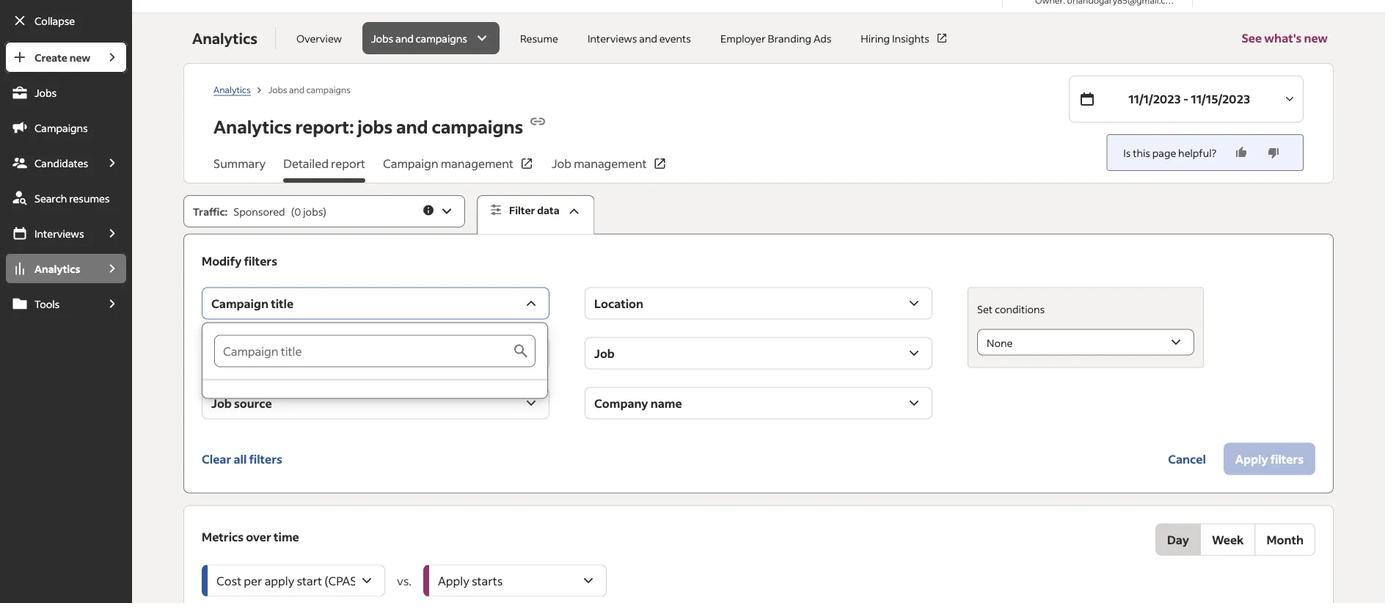 Task type: vqa. For each thing, say whether or not it's contained in the screenshot.
the rightmost budget
no



Task type: locate. For each thing, give the bounding box(es) containing it.
page
[[1153, 146, 1176, 159]]

filter data button
[[477, 195, 595, 235]]

job inside dropdown button
[[211, 396, 232, 411]]

job inside popup button
[[594, 346, 615, 361]]

job for job source
[[211, 396, 232, 411]]

jobs and campaigns inside jobs and campaigns button
[[371, 32, 467, 45]]

1 vertical spatial jobs
[[303, 205, 323, 218]]

management inside the campaign management link
[[441, 156, 514, 171]]

campaign up this filters data based on the type of traffic a job received, not the sponsored status of the job itself. some jobs may receive both sponsored and organic traffic. combined view shows all traffic. "icon"
[[383, 156, 438, 171]]

2 horizontal spatial jobs
[[371, 32, 393, 45]]

0 vertical spatial new
[[1304, 30, 1328, 45]]

menu bar
[[0, 41, 132, 603]]

hiring insights
[[861, 32, 930, 45]]

job management
[[552, 156, 647, 171]]

clear all filters
[[202, 451, 282, 466]]

jobs up report
[[357, 115, 393, 138]]

metrics over time
[[202, 529, 299, 544]]

interviews down "search resumes" link
[[34, 227, 84, 240]]

new right what's
[[1304, 30, 1328, 45]]

0 horizontal spatial analytics link
[[4, 252, 97, 285]]

job source
[[211, 396, 272, 411]]

campaign
[[383, 156, 438, 171], [211, 296, 269, 311]]

interviews
[[588, 32, 637, 45], [34, 227, 84, 240]]

candidates link
[[4, 147, 97, 179]]

branding
[[768, 32, 812, 45]]

jobs inside the jobs link
[[34, 86, 57, 99]]

menu bar containing create new
[[0, 41, 132, 603]]

jobs and campaigns button
[[363, 22, 500, 54]]

interviews for interviews
[[34, 227, 84, 240]]

new inside see what's new button
[[1304, 30, 1328, 45]]

create new
[[34, 51, 90, 64]]

overview link
[[288, 22, 351, 54]]

location
[[594, 296, 644, 311]]

job up data
[[552, 156, 572, 171]]

is
[[1124, 146, 1131, 159]]

employer branding ads
[[721, 32, 832, 45]]

campaign for campaign management
[[383, 156, 438, 171]]

location button
[[585, 287, 933, 320]]

jobs right 0
[[303, 205, 323, 218]]

0 horizontal spatial job
[[211, 396, 232, 411]]

1 vertical spatial filters
[[249, 451, 282, 466]]

none button
[[977, 329, 1195, 356]]

ads
[[814, 32, 832, 45]]

2 vertical spatial campaigns
[[432, 115, 523, 138]]

conditions
[[995, 302, 1045, 316]]

filters right all
[[249, 451, 282, 466]]

analytics
[[192, 29, 257, 48], [214, 84, 251, 95], [214, 115, 292, 138], [34, 262, 80, 275]]

summary link
[[214, 155, 266, 183]]

day
[[1167, 532, 1189, 547]]

job button
[[585, 337, 933, 370]]

0 vertical spatial campaigns
[[416, 32, 467, 45]]

jobs link
[[4, 76, 128, 109]]

0 horizontal spatial interviews
[[34, 227, 84, 240]]

)
[[323, 205, 327, 218]]

1 horizontal spatial analytics link
[[214, 84, 251, 96]]

1 horizontal spatial campaign
[[383, 156, 438, 171]]

candidates
[[34, 156, 88, 169]]

-
[[1183, 91, 1189, 106]]

jobs
[[371, 32, 393, 45], [268, 84, 287, 95], [34, 86, 57, 99]]

campaign inside dropdown button
[[211, 296, 269, 311]]

1 vertical spatial job
[[594, 346, 615, 361]]

over
[[246, 529, 271, 544]]

and
[[396, 32, 414, 45], [639, 32, 657, 45], [289, 84, 305, 95], [396, 115, 428, 138]]

1 horizontal spatial job
[[552, 156, 572, 171]]

0 vertical spatial filters
[[244, 253, 277, 268]]

0 horizontal spatial campaign
[[211, 296, 269, 311]]

data
[[537, 204, 560, 217]]

11/1/2023
[[1129, 91, 1181, 106]]

campaign management link
[[383, 155, 534, 183]]

new right the create
[[69, 51, 90, 64]]

0 vertical spatial campaign
[[383, 156, 438, 171]]

campaigns
[[416, 32, 467, 45], [306, 84, 351, 95], [432, 115, 523, 138]]

0 horizontal spatial jobs
[[34, 86, 57, 99]]

0 horizontal spatial new
[[69, 51, 90, 64]]

employer branding ads link
[[712, 22, 840, 54]]

1 horizontal spatial management
[[574, 156, 647, 171]]

1 vertical spatial campaigns
[[306, 84, 351, 95]]

filters
[[244, 253, 277, 268], [249, 451, 282, 466]]

helpful?
[[1178, 146, 1217, 159]]

2 horizontal spatial job
[[594, 346, 615, 361]]

new
[[1304, 30, 1328, 45], [69, 51, 90, 64]]

1 horizontal spatial interviews
[[588, 32, 637, 45]]

campaign left title
[[211, 296, 269, 311]]

2 management from the left
[[574, 156, 647, 171]]

analytics link
[[214, 84, 251, 96], [4, 252, 97, 285]]

1 horizontal spatial jobs and campaigns
[[371, 32, 467, 45]]

2 vertical spatial job
[[211, 396, 232, 411]]

1 vertical spatial jobs and campaigns
[[268, 84, 351, 95]]

0 horizontal spatial jobs and campaigns
[[268, 84, 351, 95]]

collapse
[[34, 14, 75, 27]]

jobs inside jobs and campaigns button
[[371, 32, 393, 45]]

1 vertical spatial campaign
[[211, 296, 269, 311]]

management
[[441, 156, 514, 171], [574, 156, 647, 171]]

management inside job management link
[[574, 156, 647, 171]]

filter data
[[509, 204, 560, 217]]

hiring insights link
[[852, 22, 957, 54]]

1 horizontal spatial jobs
[[357, 115, 393, 138]]

0 vertical spatial jobs and campaigns
[[371, 32, 467, 45]]

1 horizontal spatial new
[[1304, 30, 1328, 45]]

set conditions
[[977, 302, 1045, 316]]

this page is not helpful image
[[1267, 145, 1281, 160]]

job management link
[[552, 155, 667, 183]]

clear all filters button
[[202, 443, 282, 475]]

interviews inside menu bar
[[34, 227, 84, 240]]

search
[[34, 192, 67, 205]]

1 vertical spatial analytics link
[[4, 252, 97, 285]]

0 vertical spatial job
[[552, 156, 572, 171]]

traffic:
[[193, 205, 228, 218]]

see
[[1242, 30, 1262, 45]]

interviews left events
[[588, 32, 637, 45]]

all
[[234, 451, 247, 466]]

job
[[552, 156, 572, 171], [594, 346, 615, 361], [211, 396, 232, 411]]

name
[[651, 396, 682, 411]]

job left source at bottom left
[[211, 396, 232, 411]]

0 horizontal spatial management
[[441, 156, 514, 171]]

job down location
[[594, 346, 615, 361]]

cancel button
[[1157, 443, 1218, 475]]

0 vertical spatial interviews
[[588, 32, 637, 45]]

week
[[1212, 532, 1244, 547]]

jobs
[[357, 115, 393, 138], [303, 205, 323, 218]]

interviews link
[[4, 217, 97, 249]]

metrics
[[202, 529, 244, 544]]

0 vertical spatial analytics link
[[214, 84, 251, 96]]

1 vertical spatial interviews
[[34, 227, 84, 240]]

1 management from the left
[[441, 156, 514, 171]]

campaign title
[[211, 296, 294, 311]]

report:
[[295, 115, 354, 138]]

this
[[1133, 146, 1151, 159]]

1 vertical spatial new
[[69, 51, 90, 64]]

filters right modify
[[244, 253, 277, 268]]



Task type: describe. For each thing, give the bounding box(es) containing it.
hiring
[[861, 32, 890, 45]]

job for job management
[[552, 156, 572, 171]]

report
[[331, 156, 365, 171]]

campaign management
[[383, 156, 514, 171]]

tools link
[[4, 288, 97, 320]]

campaign title list box
[[203, 323, 547, 398]]

detailed report link
[[283, 155, 365, 183]]

collapse button
[[4, 4, 128, 37]]

detailed
[[283, 156, 329, 171]]

analytics link inside menu bar
[[4, 252, 97, 285]]

events
[[659, 32, 691, 45]]

is this page helpful?
[[1124, 146, 1217, 159]]

modify
[[202, 253, 242, 268]]

1 horizontal spatial jobs
[[268, 84, 287, 95]]

11/15/2023
[[1191, 91, 1250, 106]]

search resumes link
[[4, 182, 128, 214]]

0
[[294, 205, 301, 218]]

campaigns inside button
[[416, 32, 467, 45]]

overview
[[296, 32, 342, 45]]

modify filters
[[202, 253, 277, 268]]

campaign title button
[[202, 287, 550, 320]]

management for job management
[[574, 156, 647, 171]]

summary
[[214, 156, 266, 171]]

employer
[[721, 32, 766, 45]]

detailed report
[[283, 156, 365, 171]]

analytics report: jobs and campaigns
[[214, 115, 523, 138]]

clear
[[202, 451, 231, 466]]

insights
[[892, 32, 930, 45]]

campaigns
[[34, 121, 88, 134]]

filter
[[509, 204, 535, 217]]

management for campaign management
[[441, 156, 514, 171]]

resumes
[[69, 192, 110, 205]]

none
[[987, 336, 1013, 349]]

0 horizontal spatial jobs
[[303, 205, 323, 218]]

new inside create new link
[[69, 51, 90, 64]]

campaign for campaign title
[[211, 296, 269, 311]]

interviews for interviews and events
[[588, 32, 637, 45]]

analytics inside menu bar
[[34, 262, 80, 275]]

filters inside button
[[249, 451, 282, 466]]

interviews and events
[[588, 32, 691, 45]]

tools
[[34, 297, 60, 310]]

company name
[[594, 396, 682, 411]]

what's
[[1264, 30, 1302, 45]]

11/1/2023 - 11/15/2023
[[1129, 91, 1250, 106]]

create new link
[[4, 41, 97, 73]]

(
[[291, 205, 294, 218]]

title
[[271, 296, 294, 311]]

sponsored
[[234, 205, 285, 218]]

company
[[594, 396, 648, 411]]

set
[[977, 302, 993, 316]]

traffic: sponsored ( 0 jobs )
[[193, 205, 327, 218]]

source
[[234, 396, 272, 411]]

job source button
[[202, 387, 550, 419]]

month
[[1267, 532, 1304, 547]]

campaigns link
[[4, 112, 128, 144]]

this filters data based on the type of traffic a job received, not the sponsored status of the job itself. some jobs may receive both sponsored and organic traffic. combined view shows all traffic. image
[[422, 204, 435, 217]]

vs.
[[397, 573, 412, 588]]

cancel
[[1168, 451, 1206, 466]]

resume link
[[511, 22, 567, 54]]

show shareable url image
[[529, 113, 547, 130]]

create
[[34, 51, 67, 64]]

search resumes
[[34, 192, 110, 205]]

see what's new button
[[1242, 13, 1328, 63]]

see what's new
[[1242, 30, 1328, 45]]

interviews and events link
[[579, 22, 700, 54]]

Campaign title field
[[214, 335, 512, 367]]

resume
[[520, 32, 558, 45]]

and inside button
[[396, 32, 414, 45]]

job for job
[[594, 346, 615, 361]]

time
[[274, 529, 299, 544]]

this page is helpful image
[[1234, 145, 1249, 160]]

0 vertical spatial jobs
[[357, 115, 393, 138]]



